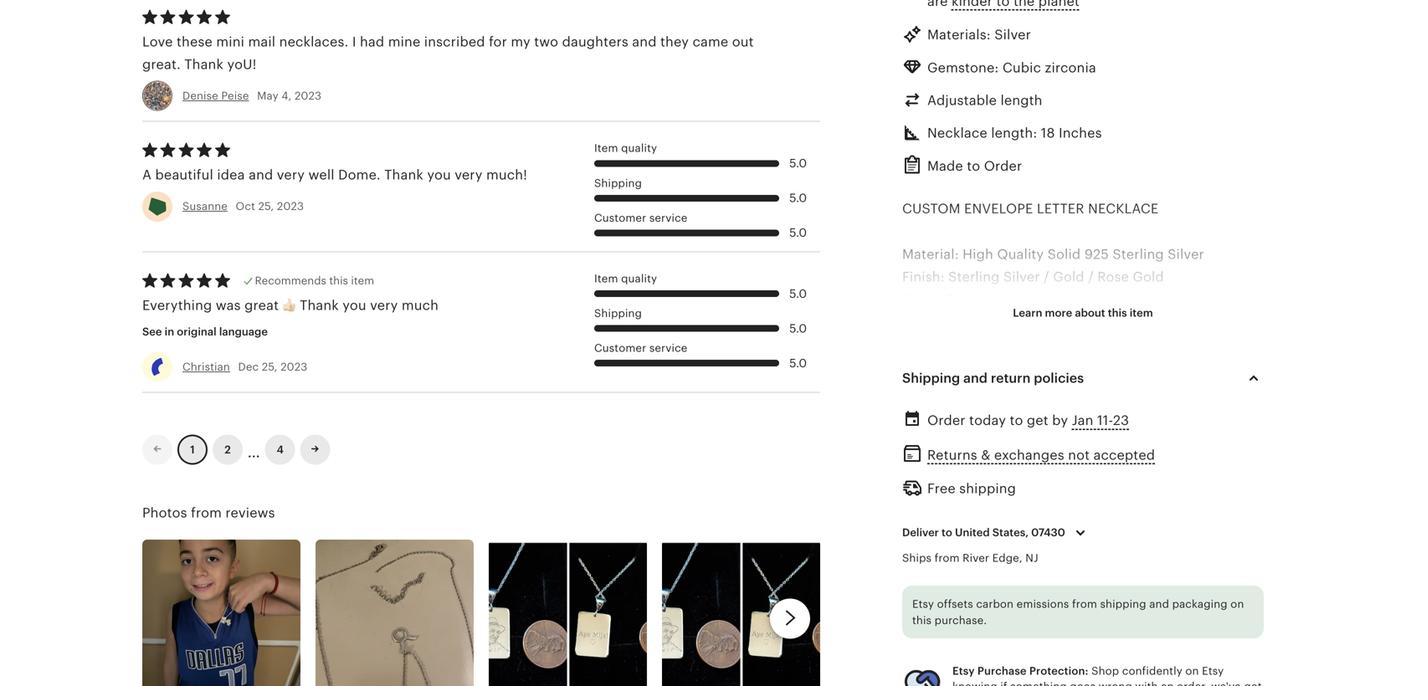 Task type: vqa. For each thing, say whether or not it's contained in the screenshot.
the right 6,140
no



Task type: locate. For each thing, give the bounding box(es) containing it.
and left they
[[632, 34, 657, 49]]

by
[[1053, 413, 1069, 429]]

1 horizontal spatial our
[[1017, 429, 1039, 444]]

2 horizontal spatial this
[[1108, 307, 1128, 319]]

reviews
[[226, 506, 275, 521]]

0 horizontal spatial order
[[928, 413, 966, 429]]

0 horizontal spatial thank
[[184, 57, 224, 72]]

cubic
[[1003, 60, 1042, 75]]

with
[[1131, 406, 1159, 421], [1036, 452, 1064, 467], [1136, 681, 1159, 687]]

1 vertical spatial our
[[1017, 429, 1039, 444]]

0 vertical spatial inches
[[1059, 126, 1103, 141]]

get
[[1027, 413, 1049, 429]]

jewelry up one.
[[1033, 361, 1080, 376]]

'personalization
[[1011, 566, 1139, 581]]

1 ► from the top
[[903, 543, 916, 558]]

cm)
[[1045, 315, 1071, 330], [1112, 452, 1137, 467]]

can left the find,
[[1111, 361, 1134, 376]]

all
[[920, 406, 937, 421], [903, 452, 919, 467]]

0 vertical spatial customer service
[[595, 212, 688, 224]]

etsy inside etsy offsets carbon emissions from shipping and packaging on this purchase.
[[913, 598, 935, 611]]

shipping
[[960, 482, 1017, 497], [1101, 598, 1147, 611]]

1 to from the top
[[957, 543, 976, 558]]

1 horizontal spatial etsy
[[953, 665, 975, 678]]

sterling
[[1113, 247, 1165, 262], [949, 270, 1000, 285]]

2 horizontal spatial very
[[455, 168, 483, 183]]

customer for a beautiful idea and very well dome. thank you very much!
[[595, 212, 647, 224]]

cm) right (5
[[1112, 452, 1137, 467]]

gold down "solid"
[[1054, 270, 1085, 285]]

my
[[511, 34, 531, 49]]

1 vertical spatial customer
[[595, 342, 647, 355]]

0 vertical spatial to
[[957, 543, 976, 558]]

much!
[[486, 168, 528, 183]]

thank down these
[[184, 57, 224, 72]]

customer service for a beautiful idea and very well dome. thank you very much!
[[595, 212, 688, 224]]

item right about
[[1130, 307, 1154, 319]]

language
[[219, 326, 268, 338]]

2 customer service from the top
[[595, 342, 688, 355]]

jewelry down 'your'
[[983, 406, 1030, 421]]

very left much
[[370, 298, 398, 313]]

11-
[[1098, 413, 1114, 429]]

you down recommends this item
[[343, 298, 367, 313]]

christian link
[[183, 361, 230, 374]]

etsy up we've in the bottom right of the page
[[1203, 665, 1224, 678]]

inches right length:
[[1059, 126, 1103, 141]]

1 vertical spatial item
[[595, 273, 618, 285]]

2 gold from the left
[[1133, 270, 1165, 285]]

0 vertical spatial item
[[351, 275, 374, 287]]

0 horizontal spatial in
[[165, 326, 174, 338]]

0 vertical spatial from
[[191, 506, 222, 521]]

1 vertical spatial customer service
[[595, 342, 688, 355]]

from up simply
[[935, 552, 960, 565]]

0 vertical spatial silver
[[995, 27, 1032, 42]]

1 vertical spatial item
[[1130, 307, 1154, 319]]

👍🏻
[[283, 298, 296, 313]]

for inside '♡ the most unique jewelry you can find, perfect gift for you and your loved one. ♡ all of our jewelry is handcrafted with enthusiasm and great care in our workshop. all pieces will come with a 2" (5 cm) extension chain so you can fine tune the fit.'
[[903, 384, 921, 399]]

1 vertical spatial silver
[[1168, 247, 1205, 262]]

2 vertical spatial from
[[1073, 598, 1098, 611]]

on right packaging
[[1231, 598, 1245, 611]]

in inside button
[[165, 326, 174, 338]]

2 ♡ from the top
[[903, 406, 916, 421]]

jan 11-23 button
[[1072, 409, 1130, 433]]

service for everything was great 👍🏻 thank you very much
[[650, 342, 688, 355]]

this inside etsy offsets carbon emissions from shipping and packaging on this purchase.
[[913, 615, 932, 627]]

2023
[[295, 90, 322, 102], [277, 200, 304, 213], [281, 361, 308, 374]]

1 vertical spatial ♡
[[903, 406, 916, 421]]

0 vertical spatial jewelry
[[1033, 361, 1080, 376]]

0 vertical spatial ♡
[[903, 361, 916, 376]]

with down confidently
[[1136, 681, 1159, 687]]

to left get
[[1010, 413, 1024, 429]]

shipping down box'
[[1101, 598, 1147, 611]]

in
[[165, 326, 174, 338], [1001, 429, 1013, 444]]

cm) down white on the right of page
[[1045, 315, 1071, 330]]

to up knowing
[[957, 657, 976, 672]]

07430
[[1032, 527, 1066, 539]]

0 vertical spatial cm)
[[1045, 315, 1071, 330]]

and right 'idea'
[[249, 168, 273, 183]]

learn
[[1013, 307, 1043, 319]]

you inside ► how to order • simply use the 'personalization box' to let us know the message that you would like.
[[1063, 589, 1087, 604]]

message
[[966, 589, 1030, 604]]

oct
[[236, 200, 255, 213]]

1 item quality from the top
[[595, 142, 657, 155]]

the
[[920, 361, 944, 376]]

very left much!
[[455, 168, 483, 183]]

1 vertical spatial quality
[[621, 273, 657, 285]]

0 horizontal spatial jewelry
[[983, 406, 1030, 421]]

inscribed
[[424, 34, 485, 49]]

1 vertical spatial in
[[1001, 429, 1013, 444]]

►
[[903, 543, 916, 558], [903, 657, 916, 672]]

0 horizontal spatial very
[[277, 168, 305, 183]]

► down deliver
[[903, 543, 916, 558]]

1 customer from the top
[[595, 212, 647, 224]]

1 vertical spatial to
[[957, 657, 976, 672]]

(45
[[1021, 315, 1042, 330]]

0 vertical spatial how
[[920, 543, 953, 558]]

shop confidently on etsy knowing if something goes wrong with an order, we've go
[[953, 665, 1263, 687]]

shipping down will
[[960, 482, 1017, 497]]

1 vertical spatial how
[[920, 657, 953, 672]]

to down united
[[957, 543, 976, 558]]

item inside dropdown button
[[1130, 307, 1154, 319]]

came
[[693, 34, 729, 49]]

pieces
[[923, 452, 966, 467]]

etsy up knowing
[[953, 665, 975, 678]]

purchase.
[[935, 615, 987, 627]]

item right recommends
[[351, 275, 374, 287]]

jewelry
[[1033, 361, 1080, 376], [983, 406, 1030, 421]]

our down order today to get by jan 11-23
[[1017, 429, 1039, 444]]

♡ left "the"
[[903, 361, 916, 376]]

2 service from the top
[[650, 342, 688, 355]]

thank down recommends this item
[[300, 298, 339, 313]]

0 horizontal spatial this
[[329, 275, 348, 287]]

1 vertical spatial shipping
[[1101, 598, 1147, 611]]

order down length:
[[985, 159, 1023, 174]]

confidently
[[1123, 665, 1183, 678]]

/ left rose at the top of page
[[1089, 270, 1094, 285]]

0 horizontal spatial our
[[957, 406, 979, 421]]

1 vertical spatial ►
[[903, 657, 916, 672]]

the down 'edge,'
[[986, 566, 1007, 581]]

how up simply
[[920, 543, 953, 558]]

1 vertical spatial from
[[935, 552, 960, 565]]

1 vertical spatial 2023
[[277, 200, 304, 213]]

2 item from the top
[[595, 273, 618, 285]]

0 horizontal spatial can
[[930, 475, 954, 490]]

1 horizontal spatial this
[[913, 615, 932, 627]]

1 horizontal spatial cm)
[[1112, 452, 1137, 467]]

and left return
[[964, 371, 988, 386]]

1 how from the top
[[920, 543, 953, 558]]

0 horizontal spatial cm)
[[1045, 315, 1071, 330]]

everything
[[142, 298, 212, 313]]

•
[[903, 566, 907, 581]]

you down "the"
[[925, 384, 949, 399]]

and down box'
[[1150, 598, 1170, 611]]

let
[[1194, 566, 1211, 581]]

4 5.0 from the top
[[790, 287, 807, 300]]

1 horizontal spatial order
[[985, 159, 1023, 174]]

the left fit.
[[1019, 475, 1041, 490]]

great
[[245, 298, 279, 313], [931, 429, 965, 444]]

etsy left offsets
[[913, 598, 935, 611]]

with inside shop confidently on etsy knowing if something goes wrong with an order, we've go
[[1136, 681, 1159, 687]]

2 to from the top
[[957, 657, 976, 672]]

how inside ► how to order • simply use the 'personalization box' to let us know the message that you would like.
[[920, 543, 953, 558]]

1 horizontal spatial on
[[1231, 598, 1245, 611]]

returns & exchanges not accepted button
[[928, 443, 1156, 468]]

♡
[[903, 361, 916, 376], [903, 406, 916, 421]]

and inside etsy offsets carbon emissions from shipping and packaging on this purchase.
[[1150, 598, 1170, 611]]

sterling down high
[[949, 270, 1000, 285]]

not
[[1069, 448, 1090, 463]]

inches down red on the top of page
[[974, 315, 1017, 330]]

2023 right dec in the left bottom of the page
[[281, 361, 308, 374]]

2023 right 4,
[[295, 90, 322, 102]]

materials:
[[928, 27, 991, 42]]

0 horizontal spatial inches
[[974, 315, 1017, 330]]

1 link
[[178, 435, 208, 465]]

1 vertical spatial shipping
[[595, 307, 642, 320]]

this right about
[[1108, 307, 1128, 319]]

this right recommends
[[329, 275, 348, 287]]

policies
[[1034, 371, 1085, 386]]

for down "the"
[[903, 384, 921, 399]]

► how to care for your jewelry
[[903, 657, 1149, 672]]

for left my
[[489, 34, 507, 49]]

all left of
[[920, 406, 937, 421]]

to right made
[[967, 159, 981, 174]]

1 vertical spatial jewelry
[[983, 406, 1030, 421]]

2 vertical spatial 2023
[[281, 361, 308, 374]]

1 vertical spatial cm)
[[1112, 452, 1137, 467]]

1 service from the top
[[650, 212, 688, 224]]

1 horizontal spatial item
[[1130, 307, 1154, 319]]

of
[[940, 406, 954, 421]]

inches inside material: high quality solid 925 sterling silver finish: sterling silver / gold / rose gold stone color: red / white length: 18 inches (45 cm)
[[974, 315, 1017, 330]]

from down 'personalization at right
[[1073, 598, 1098, 611]]

0 horizontal spatial /
[[1017, 293, 1023, 308]]

edge,
[[993, 552, 1023, 565]]

very left well
[[277, 168, 305, 183]]

great up returns on the right bottom of page
[[931, 429, 965, 444]]

in up come
[[1001, 429, 1013, 444]]

how up knowing
[[920, 657, 953, 672]]

order up returns on the right bottom of page
[[928, 413, 966, 429]]

to left let
[[1177, 566, 1191, 581]]

etsy purchase protection:
[[953, 665, 1089, 678]]

stone
[[903, 293, 941, 308]]

nj
[[1026, 552, 1039, 565]]

0 horizontal spatial 18
[[956, 315, 970, 330]]

item quality for a beautiful idea and very well dome. thank you very much!
[[595, 142, 657, 155]]

thank
[[184, 57, 224, 72], [385, 168, 424, 183], [300, 298, 339, 313]]

0 vertical spatial service
[[650, 212, 688, 224]]

1 horizontal spatial gold
[[1133, 270, 1165, 285]]

♡ left of
[[903, 406, 916, 421]]

0 vertical spatial 2023
[[295, 90, 322, 102]]

out
[[732, 34, 754, 49]]

1 vertical spatial inches
[[974, 315, 1017, 330]]

shipping and return policies
[[903, 371, 1085, 386]]

18 right length:
[[1042, 126, 1056, 141]]

and up pieces
[[903, 429, 927, 444]]

1 horizontal spatial for
[[903, 384, 921, 399]]

will
[[970, 452, 992, 467]]

2 horizontal spatial etsy
[[1203, 665, 1224, 678]]

1 horizontal spatial great
[[931, 429, 965, 444]]

very
[[277, 168, 305, 183], [455, 168, 483, 183], [370, 298, 398, 313]]

etsy for etsy offsets carbon emissions from shipping and packaging on this purchase.
[[913, 598, 935, 611]]

► down know
[[903, 657, 916, 672]]

shipping for everything was great 👍🏻 thank you very much
[[595, 307, 642, 320]]

customer service
[[595, 212, 688, 224], [595, 342, 688, 355]]

2 ► from the top
[[903, 657, 916, 672]]

to left united
[[942, 527, 953, 539]]

► inside ► how to order • simply use the 'personalization box' to let us know the message that you would like.
[[903, 543, 916, 558]]

our right of
[[957, 406, 979, 421]]

these
[[177, 34, 213, 49]]

2 item quality from the top
[[595, 273, 657, 285]]

0 horizontal spatial gold
[[1054, 270, 1085, 285]]

18 down color: on the right
[[956, 315, 970, 330]]

0 horizontal spatial great
[[245, 298, 279, 313]]

protection:
[[1030, 665, 1089, 678]]

1 vertical spatial service
[[650, 342, 688, 355]]

25, right dec in the left bottom of the page
[[262, 361, 278, 374]]

0 vertical spatial our
[[957, 406, 979, 421]]

a
[[1068, 452, 1075, 467]]

to inside ► how to order • simply use the 'personalization box' to let us know the message that you would like.
[[957, 543, 976, 558]]

you down 'personalization at right
[[1063, 589, 1087, 604]]

customer service for everything was great 👍🏻 thank you very much
[[595, 342, 688, 355]]

with right 23
[[1131, 406, 1159, 421]]

length:
[[992, 126, 1038, 141]]

2 vertical spatial this
[[913, 615, 932, 627]]

1 horizontal spatial shipping
[[1101, 598, 1147, 611]]

can down pieces
[[930, 475, 954, 490]]

great left 👍🏻
[[245, 298, 279, 313]]

/ right red on the top of page
[[1017, 293, 1023, 308]]

1 quality from the top
[[621, 142, 657, 155]]

0 vertical spatial in
[[165, 326, 174, 338]]

2 quality from the top
[[621, 273, 657, 285]]

0 vertical spatial item quality
[[595, 142, 657, 155]]

the inside '♡ the most unique jewelry you can find, perfect gift for you and your loved one. ♡ all of our jewelry is handcrafted with enthusiasm and great care in our workshop. all pieces will come with a 2" (5 cm) extension chain so you can fine tune the fit.'
[[1019, 475, 1041, 490]]

1 vertical spatial for
[[903, 384, 921, 399]]

2 horizontal spatial from
[[1073, 598, 1098, 611]]

on up order,
[[1186, 665, 1200, 678]]

0 vertical spatial ►
[[903, 543, 916, 558]]

2023 right "oct"
[[277, 200, 304, 213]]

1 customer service from the top
[[595, 212, 688, 224]]

1 horizontal spatial jewelry
[[1033, 361, 1080, 376]]

silver
[[995, 27, 1032, 42], [1168, 247, 1205, 262], [1004, 270, 1041, 285]]

2 customer from the top
[[595, 342, 647, 355]]

this down know
[[913, 615, 932, 627]]

shipping
[[595, 177, 642, 190], [595, 307, 642, 320], [903, 371, 961, 386]]

service for a beautiful idea and very well dome. thank you very much!
[[650, 212, 688, 224]]

0 vertical spatial sterling
[[1113, 247, 1165, 262]]

with left a
[[1036, 452, 1064, 467]]

we've
[[1212, 681, 1242, 687]]

0 vertical spatial shipping
[[960, 482, 1017, 497]]

2 vertical spatial with
[[1136, 681, 1159, 687]]

and inside dropdown button
[[964, 371, 988, 386]]

for inside love these mini mail necklaces.  i had mine inscribed for my two daughters and they came out great.  thank you!
[[489, 34, 507, 49]]

2"
[[1079, 452, 1092, 467]]

and inside love these mini mail necklaces.  i had mine inscribed for my two daughters and they came out great.  thank you!
[[632, 34, 657, 49]]

mail
[[248, 34, 276, 49]]

material: high quality solid 925 sterling silver finish: sterling silver / gold / rose gold stone color: red / white length: 18 inches (45 cm)
[[903, 247, 1205, 330]]

► for ► how to care for your jewelry
[[903, 657, 916, 672]]

sterling up rose at the top of page
[[1113, 247, 1165, 262]]

gold
[[1054, 270, 1085, 285], [1133, 270, 1165, 285]]

2 how from the top
[[920, 657, 953, 672]]

5.0
[[790, 157, 807, 170], [790, 191, 807, 205], [790, 226, 807, 240], [790, 287, 807, 300], [790, 322, 807, 335], [790, 357, 807, 370]]

your
[[980, 384, 1010, 399]]

the
[[1019, 475, 1041, 490], [986, 566, 1007, 581], [941, 589, 962, 604]]

1 vertical spatial 25,
[[262, 361, 278, 374]]

the up purchase. on the bottom of page
[[941, 589, 962, 604]]

in right see
[[165, 326, 174, 338]]

order,
[[1177, 681, 1209, 687]]

carbon
[[977, 598, 1014, 611]]

25, right "oct"
[[258, 200, 274, 213]]

/ up white on the right of page
[[1044, 270, 1050, 285]]

thank right dome.
[[385, 168, 424, 183]]

ships
[[903, 552, 932, 565]]

1 horizontal spatial 18
[[1042, 126, 1056, 141]]

1 vertical spatial this
[[1108, 307, 1128, 319]]

all left pieces
[[903, 452, 919, 467]]

0 vertical spatial shipping
[[595, 177, 642, 190]]

1 vertical spatial 18
[[956, 315, 970, 330]]

1 vertical spatial thank
[[385, 168, 424, 183]]

idea
[[217, 168, 245, 183]]

on inside etsy offsets carbon emissions from shipping and packaging on this purchase.
[[1231, 598, 1245, 611]]

0 horizontal spatial etsy
[[913, 598, 935, 611]]

letter
[[1037, 201, 1085, 216]]

gold right rose at the top of page
[[1133, 270, 1165, 285]]

2 horizontal spatial the
[[1019, 475, 1041, 490]]

1 item from the top
[[595, 142, 618, 155]]

from right photos
[[191, 506, 222, 521]]



Task type: describe. For each thing, give the bounding box(es) containing it.
custom
[[903, 201, 961, 216]]

see in original language button
[[130, 317, 280, 347]]

mine
[[388, 34, 421, 49]]

1 vertical spatial with
[[1036, 452, 1064, 467]]

workshop.
[[1043, 429, 1110, 444]]

2 5.0 from the top
[[790, 191, 807, 205]]

photos from reviews
[[142, 506, 275, 521]]

they
[[661, 34, 689, 49]]

etsy inside shop confidently on etsy knowing if something goes wrong with an order, we've go
[[1203, 665, 1224, 678]]

necklace length: 18 inches
[[928, 126, 1103, 141]]

4,
[[282, 90, 292, 102]]

use
[[959, 566, 982, 581]]

had
[[360, 34, 385, 49]]

deliver
[[903, 527, 939, 539]]

0 horizontal spatial item
[[351, 275, 374, 287]]

original
[[177, 326, 217, 338]]

shop
[[1092, 665, 1120, 678]]

susanne
[[183, 200, 228, 213]]

necklace
[[928, 126, 988, 141]]

great inside '♡ the most unique jewelry you can find, perfect gift for you and your loved one. ♡ all of our jewelry is handcrafted with enthusiasm and great care in our workshop. all pieces will come with a 2" (5 cm) extension chain so you can fine tune the fit.'
[[931, 429, 965, 444]]

2 vertical spatial silver
[[1004, 270, 1041, 285]]

customer for everything was great 👍🏻 thank you very much
[[595, 342, 647, 355]]

0 vertical spatial with
[[1131, 406, 1159, 421]]

goes
[[1070, 681, 1096, 687]]

gift
[[1223, 361, 1245, 376]]

thank inside love these mini mail necklaces.  i had mine inscribed for my two daughters and they came out great.  thank you!
[[184, 57, 224, 72]]

2023 for thank
[[281, 361, 308, 374]]

0 vertical spatial great
[[245, 298, 279, 313]]

shipping inside etsy offsets carbon emissions from shipping and packaging on this purchase.
[[1101, 598, 1147, 611]]

etsy for etsy purchase protection:
[[953, 665, 975, 678]]

0 horizontal spatial sterling
[[949, 270, 1000, 285]]

adjustable
[[928, 93, 997, 108]]

rose
[[1098, 270, 1130, 285]]

christian
[[183, 361, 230, 374]]

perfect
[[1172, 361, 1219, 376]]

high
[[963, 247, 994, 262]]

shipping for a beautiful idea and very well dome. thank you very much!
[[595, 177, 642, 190]]

quality for a beautiful idea and very well dome. thank you very much!
[[621, 142, 657, 155]]

white
[[1027, 293, 1064, 308]]

1 horizontal spatial sterling
[[1113, 247, 1165, 262]]

necklace
[[1089, 201, 1159, 216]]

length
[[1001, 93, 1043, 108]]

custom envelope letter necklace
[[903, 201, 1159, 216]]

1 ♡ from the top
[[903, 361, 916, 376]]

this inside learn more about this item dropdown button
[[1108, 307, 1128, 319]]

you left free
[[903, 475, 927, 490]]

to for care
[[957, 657, 976, 672]]

shipping inside shipping and return policies dropdown button
[[903, 371, 961, 386]]

color:
[[945, 293, 985, 308]]

today
[[970, 413, 1007, 429]]

you up "handcrafted"
[[1083, 361, 1107, 376]]

1 vertical spatial all
[[903, 452, 919, 467]]

cm) inside material: high quality solid 925 sterling silver finish: sterling silver / gold / rose gold stone color: red / white length: 18 inches (45 cm)
[[1045, 315, 1071, 330]]

like.
[[1134, 589, 1160, 604]]

item quality for everything was great 👍🏻 thank you very much
[[595, 273, 657, 285]]

1 vertical spatial can
[[930, 475, 954, 490]]

1
[[190, 444, 195, 456]]

from for river
[[935, 552, 960, 565]]

quality
[[998, 247, 1044, 262]]

i
[[352, 34, 356, 49]]

3 5.0 from the top
[[790, 226, 807, 240]]

25, for and
[[258, 200, 274, 213]]

0 horizontal spatial shipping
[[960, 482, 1017, 497]]

two
[[534, 34, 559, 49]]

recommends this item
[[255, 275, 374, 287]]

well
[[309, 168, 335, 183]]

item for a beautiful idea and very well dome. thank you very much!
[[595, 142, 618, 155]]

materials: silver
[[928, 27, 1032, 42]]

simply
[[911, 566, 956, 581]]

► how to order • simply use the 'personalization box' to let us know the message that you would like.
[[903, 543, 1230, 604]]

deliver to united states, 07430
[[903, 527, 1066, 539]]

23
[[1114, 413, 1130, 429]]

1 horizontal spatial very
[[370, 298, 398, 313]]

how for ► how to care for your jewelry
[[920, 657, 953, 672]]

so
[[1248, 452, 1263, 467]]

1 horizontal spatial the
[[986, 566, 1007, 581]]

learn more about this item
[[1013, 307, 1154, 319]]

1 horizontal spatial inches
[[1059, 126, 1103, 141]]

to inside deliver to united states, 07430 dropdown button
[[942, 527, 953, 539]]

exchanges
[[995, 448, 1065, 463]]

great.
[[142, 57, 181, 72]]

a beautiful idea and very well dome. thank you very much!
[[142, 168, 528, 183]]

2 link
[[213, 435, 243, 465]]

0 vertical spatial this
[[329, 275, 348, 287]]

extension
[[1141, 452, 1204, 467]]

18 inside material: high quality solid 925 sterling silver finish: sterling silver / gold / rose gold stone color: red / white length: 18 inches (45 cm)
[[956, 315, 970, 330]]

0 vertical spatial order
[[985, 159, 1023, 174]]

made
[[928, 159, 964, 174]]

0 vertical spatial all
[[920, 406, 937, 421]]

beautiful
[[155, 168, 213, 183]]

recommends
[[255, 275, 327, 287]]

fit.
[[1044, 475, 1062, 490]]

on inside shop confidently on etsy knowing if something goes wrong with an order, we've go
[[1186, 665, 1200, 678]]

item for everything was great 👍🏻 thank you very much
[[595, 273, 618, 285]]

1 horizontal spatial /
[[1044, 270, 1050, 285]]

how for ► how to order • simply use the 'personalization box' to let us know the message that you would like.
[[920, 543, 953, 558]]

an
[[1162, 681, 1174, 687]]

see
[[142, 326, 162, 338]]

that
[[1033, 589, 1059, 604]]

order today to get by jan 11-23
[[928, 413, 1130, 429]]

2 horizontal spatial /
[[1089, 270, 1094, 285]]

1 horizontal spatial thank
[[300, 298, 339, 313]]

you left much!
[[427, 168, 451, 183]]

quality for everything was great 👍🏻 thank you very much
[[621, 273, 657, 285]]

6 5.0 from the top
[[790, 357, 807, 370]]

2 horizontal spatial thank
[[385, 168, 424, 183]]

more
[[1046, 307, 1073, 319]]

denise peise may 4, 2023
[[183, 90, 322, 102]]

jan
[[1072, 413, 1094, 429]]

0 vertical spatial 18
[[1042, 126, 1056, 141]]

and down most
[[952, 384, 977, 399]]

length:
[[903, 315, 952, 330]]

from for reviews
[[191, 506, 222, 521]]

emissions
[[1017, 598, 1070, 611]]

to inside ► how to order • simply use the 'personalization box' to let us know the message that you would like.
[[1177, 566, 1191, 581]]

2023 for very
[[277, 200, 304, 213]]

offsets
[[938, 598, 974, 611]]

photos
[[142, 506, 187, 521]]

in inside '♡ the most unique jewelry you can find, perfect gift for you and your loved one. ♡ all of our jewelry is handcrafted with enthusiasm and great care in our workshop. all pieces will come with a 2" (5 cm) extension chain so you can fine tune the fit.'
[[1001, 429, 1013, 444]]

♡ the most unique jewelry you can find, perfect gift for you and your loved one. ♡ all of our jewelry is handcrafted with enthusiasm and great care in our workshop. all pieces will come with a 2" (5 cm) extension chain so you can fine tune the fit.
[[903, 361, 1263, 490]]

1 gold from the left
[[1054, 270, 1085, 285]]

know
[[903, 589, 937, 604]]

&
[[982, 448, 991, 463]]

unique
[[984, 361, 1029, 376]]

if
[[1001, 681, 1008, 687]]

susanne oct 25, 2023
[[183, 200, 304, 213]]

4 link
[[265, 435, 295, 465]]

0 vertical spatial can
[[1111, 361, 1134, 376]]

5 5.0 from the top
[[790, 322, 807, 335]]

1 5.0 from the top
[[790, 157, 807, 170]]

from inside etsy offsets carbon emissions from shipping and packaging on this purchase.
[[1073, 598, 1098, 611]]

united
[[955, 527, 990, 539]]

finish:
[[903, 270, 945, 285]]

tune
[[986, 475, 1016, 490]]

1 vertical spatial order
[[928, 413, 966, 429]]

zirconia
[[1045, 60, 1097, 75]]

(5
[[1096, 452, 1109, 467]]

25, for 👍🏻
[[262, 361, 278, 374]]

handcrafted
[[1048, 406, 1128, 421]]

2 vertical spatial the
[[941, 589, 962, 604]]

2
[[225, 444, 231, 456]]

to for order
[[957, 543, 976, 558]]

cm) inside '♡ the most unique jewelry you can find, perfect gift for you and your loved one. ♡ all of our jewelry is handcrafted with enthusiasm and great care in our workshop. all pieces will come with a 2" (5 cm) extension chain so you can fine tune the fit.'
[[1112, 452, 1137, 467]]

► for ► how to order • simply use the 'personalization box' to let us know the message that you would like.
[[903, 543, 916, 558]]

christian dec 25, 2023
[[183, 361, 308, 374]]

enthusiasm
[[1163, 406, 1238, 421]]

925
[[1085, 247, 1109, 262]]



